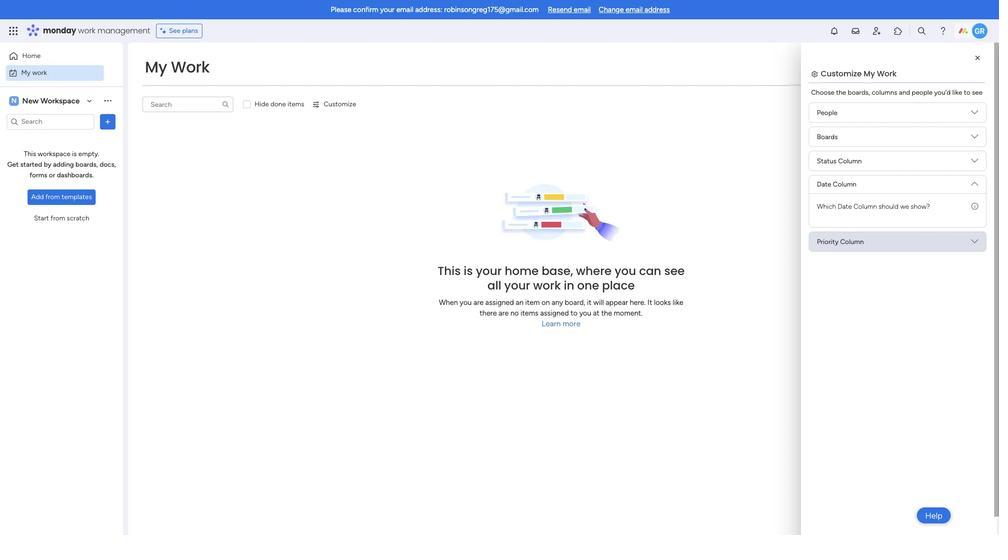 Task type: vqa. For each thing, say whether or not it's contained in the screenshot.
"monday work management"
yes



Task type: locate. For each thing, give the bounding box(es) containing it.
column for priority column
[[841, 238, 865, 246]]

0 horizontal spatial date
[[818, 180, 832, 189]]

1 vertical spatial this
[[438, 263, 461, 279]]

0 vertical spatial see
[[973, 88, 983, 97]]

resend email link
[[548, 5, 591, 14]]

boards,
[[849, 88, 871, 97], [76, 161, 98, 169]]

this inside this is your home base, where you can see all your work in one place when you are assigned an item on any board, it will appear here. it looks like there are no items assigned to you at the moment. learn more
[[438, 263, 461, 279]]

the inside this is your home base, where you can see all your work in one place when you are assigned an item on any board, it will appear here. it looks like there are no items assigned to you at the moment. learn more
[[602, 309, 613, 318]]

Filter dashboard by text search field
[[143, 97, 234, 112]]

you right when on the left bottom
[[460, 298, 472, 307]]

like right 'looks'
[[673, 298, 684, 307]]

email right resend
[[574, 5, 591, 14]]

date up which at the top
[[818, 180, 832, 189]]

work for monday
[[78, 25, 96, 36]]

1 vertical spatial dapulse dropdown down arrow image
[[972, 238, 979, 249]]

1 vertical spatial dapulse dropdown down arrow image
[[972, 133, 979, 144]]

home button
[[6, 48, 104, 64]]

0 horizontal spatial this
[[24, 150, 36, 158]]

2 horizontal spatial email
[[626, 5, 643, 14]]

1 vertical spatial to
[[571, 309, 578, 318]]

hide
[[255, 100, 269, 108]]

get
[[7, 161, 19, 169]]

your right confirm
[[380, 5, 395, 14]]

any
[[552, 298, 564, 307]]

2 email from the left
[[574, 5, 591, 14]]

0 horizontal spatial you
[[460, 298, 472, 307]]

Search in workspace field
[[20, 116, 81, 127]]

address
[[645, 5, 670, 14]]

1 vertical spatial see
[[665, 263, 685, 279]]

your up an
[[505, 277, 531, 293]]

from right start
[[51, 214, 65, 222]]

2 horizontal spatial you
[[615, 263, 637, 279]]

your left home
[[476, 263, 502, 279]]

1 horizontal spatial assigned
[[541, 309, 569, 318]]

your
[[380, 5, 395, 14], [476, 263, 502, 279], [505, 277, 531, 293]]

help image
[[939, 26, 949, 36]]

dashboards.
[[57, 171, 94, 179]]

no
[[511, 309, 519, 318]]

1 vertical spatial date
[[838, 203, 853, 211]]

work up on
[[534, 277, 561, 293]]

column right status
[[839, 157, 863, 165]]

dapulse dropdown down arrow image for boards
[[972, 133, 979, 144]]

1 horizontal spatial your
[[476, 263, 502, 279]]

2 horizontal spatial my
[[865, 68, 876, 79]]

from
[[45, 193, 60, 201], [51, 214, 65, 222]]

0 horizontal spatial is
[[72, 150, 77, 158]]

address:
[[416, 5, 443, 14]]

2 dapulse dropdown down arrow image from the top
[[972, 133, 979, 144]]

0 horizontal spatial customize
[[324, 100, 357, 108]]

dapulse dropdown down arrow image for people
[[972, 109, 979, 120]]

0 horizontal spatial see
[[665, 263, 685, 279]]

is inside this workspace is empty. get started by adding boards, docs, forms or dashboards.
[[72, 150, 77, 158]]

0 horizontal spatial the
[[602, 309, 613, 318]]

home
[[505, 263, 539, 279]]

or
[[49, 171, 55, 179]]

dapulse dropdown down arrow image
[[972, 157, 979, 168], [972, 238, 979, 249]]

email
[[397, 5, 414, 14], [574, 5, 591, 14], [626, 5, 643, 14]]

None search field
[[143, 97, 234, 112]]

here.
[[630, 298, 646, 307]]

see plans
[[169, 27, 198, 35]]

2 vertical spatial dapulse dropdown down arrow image
[[972, 176, 979, 187]]

are up there
[[474, 298, 484, 307]]

1 vertical spatial boards,
[[76, 161, 98, 169]]

choose
[[812, 88, 835, 97]]

priority
[[818, 238, 839, 246]]

customize for customize
[[324, 100, 357, 108]]

the right choose
[[837, 88, 847, 97]]

1 horizontal spatial you
[[580, 309, 592, 318]]

my up columns
[[865, 68, 876, 79]]

email left address:
[[397, 5, 414, 14]]

work down home
[[32, 68, 47, 77]]

0 vertical spatial you
[[615, 263, 637, 279]]

1 horizontal spatial boards,
[[849, 88, 871, 97]]

customize inside button
[[324, 100, 357, 108]]

assigned
[[486, 298, 514, 307], [541, 309, 569, 318]]

1 dapulse dropdown down arrow image from the top
[[972, 157, 979, 168]]

item
[[526, 298, 540, 307]]

1 horizontal spatial is
[[464, 263, 473, 279]]

column down status column
[[834, 180, 857, 189]]

1 email from the left
[[397, 5, 414, 14]]

base,
[[542, 263, 574, 279]]

management
[[98, 25, 150, 36]]

are left no
[[499, 309, 509, 318]]

1 horizontal spatial are
[[499, 309, 509, 318]]

0 horizontal spatial to
[[571, 309, 578, 318]]

0 horizontal spatial like
[[673, 298, 684, 307]]

to right you'd
[[965, 88, 971, 97]]

dapulse dropdown down arrow image for date column
[[972, 176, 979, 187]]

where
[[577, 263, 612, 279]]

2 horizontal spatial work
[[534, 277, 561, 293]]

monday
[[43, 25, 76, 36]]

my down home
[[21, 68, 31, 77]]

1 vertical spatial work
[[32, 68, 47, 77]]

done
[[271, 100, 286, 108]]

1 horizontal spatial items
[[521, 309, 539, 318]]

customize for customize my work
[[822, 68, 863, 79]]

items
[[288, 100, 305, 108], [521, 309, 539, 318]]

date right which at the top
[[838, 203, 853, 211]]

1 horizontal spatial work
[[78, 25, 96, 36]]

appear
[[606, 298, 629, 307]]

0 horizontal spatial boards,
[[76, 161, 98, 169]]

0 vertical spatial like
[[953, 88, 963, 97]]

dapulse dropdown down arrow image for priority column
[[972, 238, 979, 249]]

0 vertical spatial customize
[[822, 68, 863, 79]]

work down plans
[[171, 56, 210, 78]]

looks
[[655, 298, 672, 307]]

are
[[474, 298, 484, 307], [499, 309, 509, 318]]

date
[[818, 180, 832, 189], [838, 203, 853, 211]]

workspace
[[41, 96, 80, 105]]

boards, down customize my work
[[849, 88, 871, 97]]

this up started
[[24, 150, 36, 158]]

which
[[818, 203, 837, 211]]

3 dapulse dropdown down arrow image from the top
[[972, 176, 979, 187]]

columns
[[873, 88, 898, 97]]

from right add
[[45, 193, 60, 201]]

email for change email address
[[626, 5, 643, 14]]

like right you'd
[[953, 88, 963, 97]]

0 horizontal spatial your
[[380, 5, 395, 14]]

0 horizontal spatial email
[[397, 5, 414, 14]]

see right can
[[665, 263, 685, 279]]

workspace
[[38, 150, 70, 158]]

1 vertical spatial from
[[51, 214, 65, 222]]

boards, inside this is your home base, where you can see all your work in one place main content
[[849, 88, 871, 97]]

1 horizontal spatial this
[[438, 263, 461, 279]]

you
[[615, 263, 637, 279], [460, 298, 472, 307], [580, 309, 592, 318]]

is inside this is your home base, where you can see all your work in one place when you are assigned an item on any board, it will appear here. it looks like there are no items assigned to you at the moment. learn more
[[464, 263, 473, 279]]

work inside this is your home base, where you can see all your work in one place when you are assigned an item on any board, it will appear here. it looks like there are no items assigned to you at the moment. learn more
[[534, 277, 561, 293]]

learn
[[542, 319, 561, 328]]

my down see plans button
[[145, 56, 167, 78]]

1 horizontal spatial email
[[574, 5, 591, 14]]

1 horizontal spatial date
[[838, 203, 853, 211]]

place
[[603, 277, 635, 293]]

0 horizontal spatial work
[[171, 56, 210, 78]]

0 vertical spatial work
[[78, 25, 96, 36]]

to up the more
[[571, 309, 578, 318]]

0 vertical spatial date
[[818, 180, 832, 189]]

work up columns
[[878, 68, 897, 79]]

0 horizontal spatial assigned
[[486, 298, 514, 307]]

add
[[31, 193, 44, 201]]

items inside this is your home base, where you can see all your work in one place when you are assigned an item on any board, it will appear here. it looks like there are no items assigned to you at the moment. learn more
[[521, 309, 539, 318]]

email right change at the right of page
[[626, 5, 643, 14]]

3 email from the left
[[626, 5, 643, 14]]

0 vertical spatial from
[[45, 193, 60, 201]]

1 horizontal spatial my
[[145, 56, 167, 78]]

0 vertical spatial items
[[288, 100, 305, 108]]

start
[[34, 214, 49, 222]]

my inside button
[[21, 68, 31, 77]]

boards, down empty. at left
[[76, 161, 98, 169]]

1 vertical spatial like
[[673, 298, 684, 307]]

will
[[594, 298, 604, 307]]

home
[[22, 52, 41, 60]]

work inside my work button
[[32, 68, 47, 77]]

1 horizontal spatial work
[[878, 68, 897, 79]]

work
[[171, 56, 210, 78], [878, 68, 897, 79]]

help button
[[918, 508, 952, 524]]

assigned up there
[[486, 298, 514, 307]]

column right priority
[[841, 238, 865, 246]]

n
[[11, 96, 17, 105]]

this is your home base, where you can see all your work in one place main content
[[128, 43, 995, 535]]

1 horizontal spatial to
[[965, 88, 971, 97]]

work right monday
[[78, 25, 96, 36]]

1 vertical spatial items
[[521, 309, 539, 318]]

boards
[[818, 133, 839, 141]]

column
[[839, 157, 863, 165], [834, 180, 857, 189], [854, 203, 878, 211], [841, 238, 865, 246]]

this up when on the left bottom
[[438, 263, 461, 279]]

dapulse dropdown down arrow image up v2 info icon
[[972, 157, 979, 168]]

notifications image
[[830, 26, 840, 36]]

0 vertical spatial dapulse dropdown down arrow image
[[972, 109, 979, 120]]

see inside this is your home base, where you can see all your work in one place when you are assigned an item on any board, it will appear here. it looks like there are no items assigned to you at the moment. learn more
[[665, 263, 685, 279]]

is left "all"
[[464, 263, 473, 279]]

1 vertical spatial is
[[464, 263, 473, 279]]

0 vertical spatial to
[[965, 88, 971, 97]]

0 vertical spatial dapulse dropdown down arrow image
[[972, 157, 979, 168]]

0 horizontal spatial work
[[32, 68, 47, 77]]

you left can
[[615, 263, 637, 279]]

dapulse dropdown down arrow image
[[972, 109, 979, 120], [972, 133, 979, 144], [972, 176, 979, 187]]

from for start
[[51, 214, 65, 222]]

status
[[818, 157, 837, 165]]

2 vertical spatial work
[[534, 277, 561, 293]]

board,
[[565, 298, 586, 307]]

2 dapulse dropdown down arrow image from the top
[[972, 238, 979, 249]]

my for my work
[[21, 68, 31, 77]]

workspace image
[[9, 96, 19, 106]]

1 horizontal spatial the
[[837, 88, 847, 97]]

this inside this workspace is empty. get started by adding boards, docs, forms or dashboards.
[[24, 150, 36, 158]]

learn more link
[[542, 319, 581, 329]]

docs,
[[100, 161, 116, 169]]

is left empty. at left
[[72, 150, 77, 158]]

my work button
[[6, 65, 104, 81]]

please confirm your email address: robinsongreg175@gmail.com
[[331, 5, 539, 14]]

1 vertical spatial customize
[[324, 100, 357, 108]]

1 horizontal spatial like
[[953, 88, 963, 97]]

1 horizontal spatial customize
[[822, 68, 863, 79]]

templates
[[62, 193, 92, 201]]

people
[[913, 88, 933, 97]]

0 vertical spatial this
[[24, 150, 36, 158]]

column left should
[[854, 203, 878, 211]]

1 vertical spatial the
[[602, 309, 613, 318]]

1 horizontal spatial see
[[973, 88, 983, 97]]

dapulse dropdown down arrow image down v2 info icon
[[972, 238, 979, 249]]

items down "item"
[[521, 309, 539, 318]]

1 dapulse dropdown down arrow image from the top
[[972, 109, 979, 120]]

0 vertical spatial is
[[72, 150, 77, 158]]

items right done
[[288, 100, 305, 108]]

assigned up learn
[[541, 309, 569, 318]]

my
[[145, 56, 167, 78], [865, 68, 876, 79], [21, 68, 31, 77]]

my work
[[21, 68, 47, 77]]

0 vertical spatial are
[[474, 298, 484, 307]]

date column
[[818, 180, 857, 189]]

0 vertical spatial the
[[837, 88, 847, 97]]

add from templates
[[31, 193, 92, 201]]

it
[[648, 298, 653, 307]]

like
[[953, 88, 963, 97], [673, 298, 684, 307]]

customize my work
[[822, 68, 897, 79]]

2 vertical spatial you
[[580, 309, 592, 318]]

see
[[973, 88, 983, 97], [665, 263, 685, 279]]

0 vertical spatial boards,
[[849, 88, 871, 97]]

work
[[78, 25, 96, 36], [32, 68, 47, 77], [534, 277, 561, 293]]

the right at
[[602, 309, 613, 318]]

new
[[22, 96, 39, 105]]

0 horizontal spatial my
[[21, 68, 31, 77]]

you left at
[[580, 309, 592, 318]]

see right you'd
[[973, 88, 983, 97]]



Task type: describe. For each thing, give the bounding box(es) containing it.
there
[[480, 309, 497, 318]]

options image
[[103, 117, 113, 126]]

empty.
[[78, 150, 99, 158]]

my inside this is your home base, where you can see all your work in one place main content
[[865, 68, 876, 79]]

email for resend email
[[574, 5, 591, 14]]

0 horizontal spatial items
[[288, 100, 305, 108]]

this for workspace
[[24, 150, 36, 158]]

workspace selection element
[[9, 95, 81, 107]]

column for date column
[[834, 180, 857, 189]]

on
[[542, 298, 550, 307]]

see plans button
[[156, 24, 203, 38]]

search everything image
[[918, 26, 927, 36]]

0 horizontal spatial are
[[474, 298, 484, 307]]

1 vertical spatial you
[[460, 298, 472, 307]]

inbox image
[[852, 26, 861, 36]]

from for add
[[45, 193, 60, 201]]

greg robinson image
[[973, 23, 988, 39]]

add from templates button
[[27, 190, 96, 205]]

can
[[640, 263, 662, 279]]

this is your home base, where you can see all your work in one place when you are assigned an item on any board, it will appear here. it looks like there are no items assigned to you at the moment. learn more
[[438, 263, 685, 328]]

this workspace is empty. get started by adding boards, docs, forms or dashboards.
[[7, 150, 116, 179]]

moment.
[[614, 309, 643, 318]]

by
[[44, 161, 51, 169]]

adding
[[53, 161, 74, 169]]

people
[[818, 109, 838, 117]]

change email address link
[[599, 5, 670, 14]]

like inside this is your home base, where you can see all your work in one place when you are assigned an item on any board, it will appear here. it looks like there are no items assigned to you at the moment. learn more
[[673, 298, 684, 307]]

priority column
[[818, 238, 865, 246]]

more
[[563, 319, 581, 328]]

which date column should we show?
[[818, 203, 931, 211]]

robinsongreg175@gmail.com
[[445, 5, 539, 14]]

resend email
[[548, 5, 591, 14]]

plans
[[182, 27, 198, 35]]

monday work management
[[43, 25, 150, 36]]

status column
[[818, 157, 863, 165]]

search image
[[222, 101, 230, 108]]

1 vertical spatial assigned
[[541, 309, 569, 318]]

confirm
[[354, 5, 379, 14]]

to inside this is your home base, where you can see all your work in one place when you are assigned an item on any board, it will appear here. it looks like there are no items assigned to you at the moment. learn more
[[571, 309, 578, 318]]

change email address
[[599, 5, 670, 14]]

please
[[331, 5, 352, 14]]

your for home
[[476, 263, 502, 279]]

select product image
[[9, 26, 18, 36]]

work inside main content
[[878, 68, 897, 79]]

work for my
[[32, 68, 47, 77]]

at
[[594, 309, 600, 318]]

my work
[[145, 56, 210, 78]]

0 vertical spatial assigned
[[486, 298, 514, 307]]

an
[[516, 298, 524, 307]]

dapulse dropdown down arrow image for status column
[[972, 157, 979, 168]]

scratch
[[67, 214, 89, 222]]

this for is
[[438, 263, 461, 279]]

my for my work
[[145, 56, 167, 78]]

resend
[[548, 5, 573, 14]]

all
[[488, 277, 502, 293]]

when
[[439, 298, 458, 307]]

your for email
[[380, 5, 395, 14]]

new workspace
[[22, 96, 80, 105]]

forms
[[30, 171, 47, 179]]

apps image
[[894, 26, 904, 36]]

we
[[901, 203, 910, 211]]

hide done items
[[255, 100, 305, 108]]

boards, inside this workspace is empty. get started by adding boards, docs, forms or dashboards.
[[76, 161, 98, 169]]

show?
[[912, 203, 931, 211]]

you'd
[[935, 88, 951, 97]]

start from scratch
[[34, 214, 89, 222]]

welcome to my work feature image image
[[501, 184, 623, 243]]

invite members image
[[873, 26, 882, 36]]

1 vertical spatial are
[[499, 309, 509, 318]]

and
[[900, 88, 911, 97]]

v2 info image
[[972, 202, 979, 212]]

2 horizontal spatial your
[[505, 277, 531, 293]]

column for status column
[[839, 157, 863, 165]]

start from scratch button
[[30, 211, 93, 226]]

in
[[564, 277, 575, 293]]

started
[[20, 161, 42, 169]]

see
[[169, 27, 181, 35]]

customize button
[[308, 97, 360, 112]]

change
[[599, 5, 624, 14]]

choose the boards, columns and people you'd like to see
[[812, 88, 983, 97]]

one
[[578, 277, 600, 293]]

workspace options image
[[103, 96, 113, 106]]

it
[[588, 298, 592, 307]]

help
[[926, 511, 943, 521]]

should
[[879, 203, 899, 211]]



